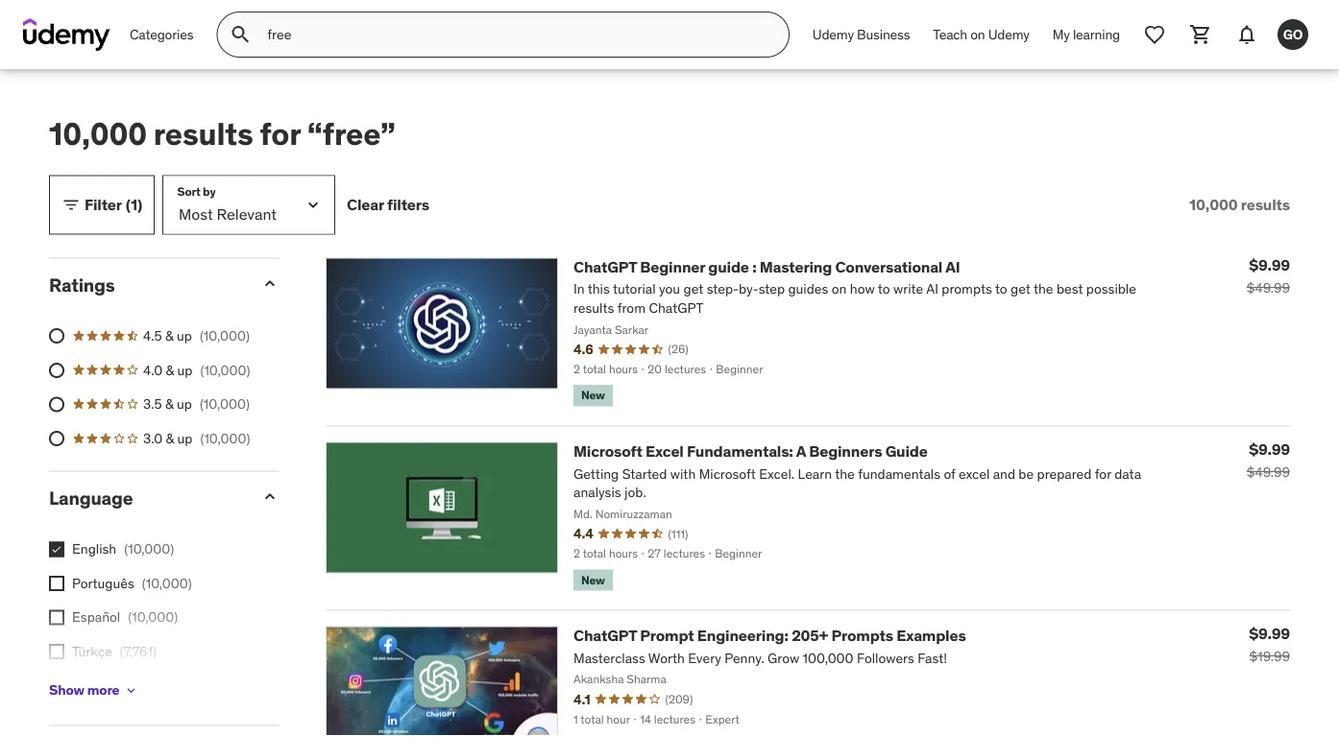 Task type: vqa. For each thing, say whether or not it's contained in the screenshot.
"CHATGPT PROMPT ENGINEERING: 205+ PROMPTS EXAMPLES" link
yes



Task type: locate. For each thing, give the bounding box(es) containing it.
0 horizontal spatial udemy
[[813, 26, 854, 43]]

(10,000) down 4.5 & up (10,000)
[[200, 362, 250, 379]]

excel
[[646, 442, 684, 461]]

teach
[[933, 26, 968, 43]]

udemy
[[813, 26, 854, 43], [988, 26, 1030, 43]]

1 vertical spatial results
[[1241, 195, 1290, 215]]

2 udemy from the left
[[988, 26, 1030, 43]]

0 vertical spatial $9.99 $49.99
[[1247, 255, 1290, 296]]

1 vertical spatial 10,000
[[1190, 195, 1238, 215]]

4 xsmall image from the top
[[49, 645, 64, 660]]

chatgpt left beginner
[[574, 257, 637, 277]]

submit search image
[[229, 23, 252, 46]]

up right 3.0
[[177, 430, 193, 447]]

0 horizontal spatial 10,000
[[49, 114, 147, 153]]

1 vertical spatial small image
[[260, 274, 280, 293]]

my learning link
[[1041, 12, 1132, 58]]

2 up from the top
[[177, 362, 193, 379]]

show more button
[[49, 672, 139, 710]]

ratings button
[[49, 273, 245, 296]]

1 $9.99 from the top
[[1249, 255, 1290, 275]]

3 up from the top
[[177, 396, 192, 413]]

notifications image
[[1236, 23, 1259, 46]]

(10,000) up español (10,000) on the bottom of page
[[142, 575, 192, 592]]

3 & from the top
[[165, 396, 174, 413]]

2 & from the top
[[166, 362, 174, 379]]

türkçe (7,761)
[[72, 643, 157, 661]]

1 udemy from the left
[[813, 26, 854, 43]]

10,000
[[49, 114, 147, 153], [1190, 195, 1238, 215]]

1 horizontal spatial udemy
[[988, 26, 1030, 43]]

udemy business link
[[801, 12, 922, 58]]

3.5 & up (10,000)
[[143, 396, 250, 413]]

xsmall image left español
[[49, 611, 64, 626]]

business
[[857, 26, 910, 43]]

filter (1)
[[85, 195, 142, 215]]

& right 4.5
[[165, 327, 174, 345]]

0 vertical spatial $9.99
[[1249, 255, 1290, 275]]

(10,000)
[[200, 327, 250, 345], [200, 362, 250, 379], [200, 396, 250, 413], [200, 430, 250, 447], [124, 541, 174, 558], [142, 575, 192, 592], [128, 609, 178, 626]]

beginner
[[640, 257, 705, 277]]

0 vertical spatial results
[[153, 114, 253, 153]]

1 vertical spatial chatgpt
[[574, 626, 637, 646]]

clear filters
[[347, 195, 429, 215]]

prompt
[[640, 626, 694, 646]]

0 vertical spatial 10,000
[[49, 114, 147, 153]]

1 xsmall image from the top
[[49, 542, 64, 558]]

xsmall image left português
[[49, 576, 64, 592]]

português (10,000)
[[72, 575, 192, 592]]

examples
[[897, 626, 966, 646]]

Search for anything text field
[[264, 18, 766, 51]]

1 chatgpt from the top
[[574, 257, 637, 277]]

teach on udemy
[[933, 26, 1030, 43]]

xsmall image
[[49, 542, 64, 558], [49, 576, 64, 592], [49, 611, 64, 626], [49, 645, 64, 660]]

chatgpt prompt engineering: 205+ prompts examples
[[574, 626, 966, 646]]

$9.99 $19.99
[[1249, 625, 1290, 666]]

up right 3.5
[[177, 396, 192, 413]]

up right 4.5
[[177, 327, 192, 345]]

& right 3.5
[[165, 396, 174, 413]]

mastering
[[760, 257, 832, 277]]

4 up from the top
[[177, 430, 193, 447]]

guide
[[886, 442, 928, 461]]

1 vertical spatial $9.99 $49.99
[[1247, 440, 1290, 481]]

1 vertical spatial $49.99
[[1247, 464, 1290, 481]]

3 $9.99 from the top
[[1249, 625, 1290, 644]]

categories
[[130, 26, 193, 43]]

$9.99
[[1249, 255, 1290, 275], [1249, 440, 1290, 460], [1249, 625, 1290, 644]]

shopping cart with 0 items image
[[1189, 23, 1213, 46]]

& for 3.5
[[165, 396, 174, 413]]

3 xsmall image from the top
[[49, 611, 64, 626]]

0 vertical spatial $49.99
[[1247, 279, 1290, 296]]

xsmall image
[[123, 683, 139, 699]]

chatgpt for chatgpt beginner guide : mastering conversational ai
[[574, 257, 637, 277]]

$9.99 for chatgpt prompt engineering: 205+ prompts examples
[[1249, 625, 1290, 644]]

10,000 results for "free"
[[49, 114, 395, 153]]

4.5 & up (10,000)
[[143, 327, 250, 345]]

2 $49.99 from the top
[[1247, 464, 1290, 481]]

microsoft excel fundamentals: a beginners guide
[[574, 442, 928, 461]]

1 horizontal spatial 10,000
[[1190, 195, 1238, 215]]

prompts
[[832, 626, 893, 646]]

1 $49.99 from the top
[[1247, 279, 1290, 296]]

& right 4.0
[[166, 362, 174, 379]]

2 $9.99 from the top
[[1249, 440, 1290, 460]]

2 chatgpt from the top
[[574, 626, 637, 646]]

0 vertical spatial small image
[[61, 195, 81, 215]]

xsmall image left english
[[49, 542, 64, 558]]

1 $9.99 $49.99 from the top
[[1247, 255, 1290, 296]]

1 vertical spatial $9.99
[[1249, 440, 1290, 460]]

4.5
[[143, 327, 162, 345]]

2 vertical spatial small image
[[260, 488, 280, 507]]

chatgpt
[[574, 257, 637, 277], [574, 626, 637, 646]]

xsmall image left the türkçe
[[49, 645, 64, 660]]

4 & from the top
[[166, 430, 174, 447]]

$9.99 $49.99 for chatgpt beginner guide : mastering conversational ai
[[1247, 255, 1290, 296]]

español
[[72, 609, 120, 626]]

small image for language
[[260, 488, 280, 507]]

udemy right on
[[988, 26, 1030, 43]]

$49.99
[[1247, 279, 1290, 296], [1247, 464, 1290, 481]]

results for 10,000 results
[[1241, 195, 1290, 215]]

up for 3.5 & up
[[177, 396, 192, 413]]

filter
[[85, 195, 122, 215]]

1 up from the top
[[177, 327, 192, 345]]

&
[[165, 327, 174, 345], [166, 362, 174, 379], [165, 396, 174, 413], [166, 430, 174, 447]]

2 vertical spatial $9.99
[[1249, 625, 1290, 644]]

categories button
[[118, 12, 205, 58]]

1 horizontal spatial results
[[1241, 195, 1290, 215]]

clear filters button
[[347, 175, 429, 235]]

& for 3.0
[[166, 430, 174, 447]]

language
[[49, 487, 133, 510]]

2 $9.99 $49.99 from the top
[[1247, 440, 1290, 481]]

small image
[[61, 195, 81, 215], [260, 274, 280, 293], [260, 488, 280, 507]]

xsmall image for español
[[49, 611, 64, 626]]

xsmall image for português
[[49, 576, 64, 592]]

(10,000) down 4.0 & up (10,000)
[[200, 396, 250, 413]]

3.0 & up (10,000)
[[143, 430, 250, 447]]

10,000 for 10,000 results for "free"
[[49, 114, 147, 153]]

2 xsmall image from the top
[[49, 576, 64, 592]]

udemy left business
[[813, 26, 854, 43]]

up right 4.0
[[177, 362, 193, 379]]

(10,000) up português (10,000) at the left bottom of the page
[[124, 541, 174, 558]]

(10,000) up (7,761)
[[128, 609, 178, 626]]

$9.99 $49.99
[[1247, 255, 1290, 296], [1247, 440, 1290, 481]]

results
[[153, 114, 253, 153], [1241, 195, 1290, 215]]

up
[[177, 327, 192, 345], [177, 362, 193, 379], [177, 396, 192, 413], [177, 430, 193, 447]]

205+
[[792, 626, 828, 646]]

:
[[752, 257, 757, 277]]

engineering:
[[697, 626, 789, 646]]

0 horizontal spatial results
[[153, 114, 253, 153]]

my learning
[[1053, 26, 1120, 43]]

1 & from the top
[[165, 327, 174, 345]]

chatgpt left prompt on the bottom of the page
[[574, 626, 637, 646]]

& right 3.0
[[166, 430, 174, 447]]

0 vertical spatial chatgpt
[[574, 257, 637, 277]]



Task type: describe. For each thing, give the bounding box(es) containing it.
3.0
[[143, 430, 163, 447]]

udemy image
[[23, 18, 110, 51]]

guide
[[708, 257, 749, 277]]

my
[[1053, 26, 1070, 43]]

10,000 results status
[[1190, 195, 1290, 215]]

microsoft
[[574, 442, 643, 461]]

microsoft excel fundamentals: a beginners guide link
[[574, 442, 928, 461]]

english (10,000)
[[72, 541, 174, 558]]

show
[[49, 682, 84, 699]]

4.0
[[143, 362, 163, 379]]

ratings
[[49, 273, 115, 296]]

$9.99 for chatgpt beginner guide : mastering conversational ai
[[1249, 255, 1290, 275]]

& for 4.5
[[165, 327, 174, 345]]

português
[[72, 575, 134, 592]]

4.0 & up (10,000)
[[143, 362, 250, 379]]

10,000 for 10,000 results
[[1190, 195, 1238, 215]]

$49.99 for chatgpt beginner guide : mastering conversational ai
[[1247, 279, 1290, 296]]

chatgpt prompt engineering: 205+ prompts examples link
[[574, 626, 966, 646]]

show more
[[49, 682, 119, 699]]

türkçe
[[72, 643, 112, 661]]

conversational
[[835, 257, 943, 277]]

up for 4.0 & up
[[177, 362, 193, 379]]

more
[[87, 682, 119, 699]]

(10,000) down 3.5 & up (10,000)
[[200, 430, 250, 447]]

for
[[260, 114, 301, 153]]

chatgpt beginner guide : mastering conversational ai link
[[574, 257, 960, 277]]

日本語
[[72, 678, 112, 695]]

a
[[796, 442, 806, 461]]

$19.99
[[1250, 648, 1290, 666]]

3.5
[[143, 396, 162, 413]]

clear
[[347, 195, 384, 215]]

"free"
[[307, 114, 395, 153]]

on
[[971, 26, 985, 43]]

$49.99 for microsoft excel fundamentals: a beginners guide
[[1247, 464, 1290, 481]]

xsmall image for english
[[49, 542, 64, 558]]

español (10,000)
[[72, 609, 178, 626]]

go link
[[1270, 12, 1316, 58]]

$9.99 $49.99 for microsoft excel fundamentals: a beginners guide
[[1247, 440, 1290, 481]]

teach on udemy link
[[922, 12, 1041, 58]]

up for 4.5 & up
[[177, 327, 192, 345]]

& for 4.0
[[166, 362, 174, 379]]

udemy business
[[813, 26, 910, 43]]

(1)
[[126, 195, 142, 215]]

language button
[[49, 487, 245, 510]]

chatgpt for chatgpt prompt engineering: 205+ prompts examples
[[574, 626, 637, 646]]

beginners
[[809, 442, 882, 461]]

english
[[72, 541, 116, 558]]

10,000 results
[[1190, 195, 1290, 215]]

up for 3.0 & up
[[177, 430, 193, 447]]

chatgpt beginner guide : mastering conversational ai
[[574, 257, 960, 277]]

xsmall image for türkçe
[[49, 645, 64, 660]]

fundamentals:
[[687, 442, 793, 461]]

$9.99 for microsoft excel fundamentals: a beginners guide
[[1249, 440, 1290, 460]]

wishlist image
[[1143, 23, 1166, 46]]

filters
[[387, 195, 429, 215]]

go
[[1283, 26, 1303, 43]]

small image for ratings
[[260, 274, 280, 293]]

(10,000) up 4.0 & up (10,000)
[[200, 327, 250, 345]]

results for 10,000 results for "free"
[[153, 114, 253, 153]]

ai
[[946, 257, 960, 277]]

learning
[[1073, 26, 1120, 43]]

(7,761)
[[120, 643, 157, 661]]



